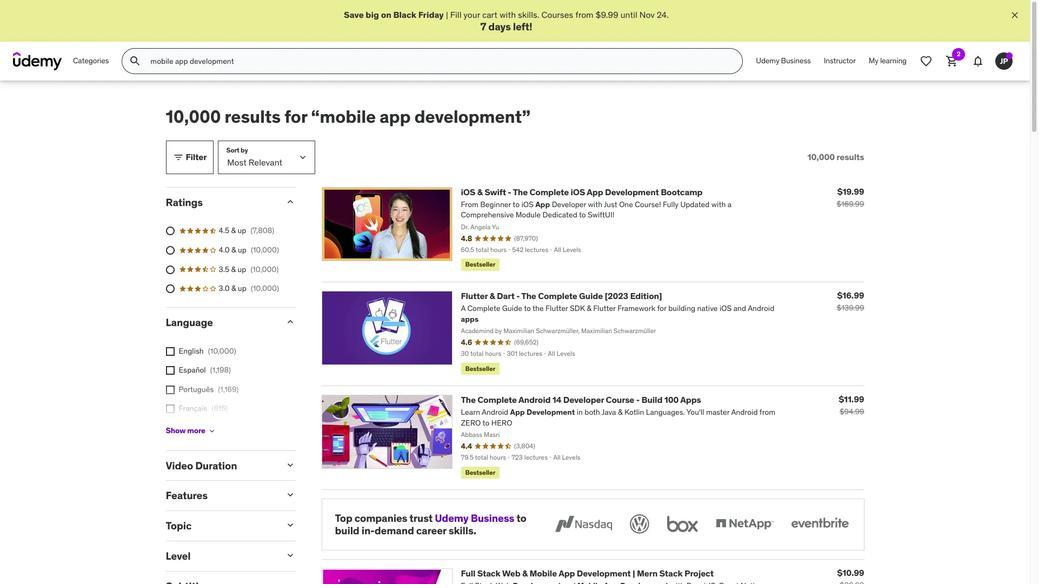 Task type: describe. For each thing, give the bounding box(es) containing it.
- for swift
[[508, 186, 511, 197]]

flutter
[[461, 290, 488, 301]]

[2023
[[605, 290, 628, 301]]

my learning
[[869, 56, 907, 66]]

(10,000) for 3.0 & up (10,000)
[[251, 283, 279, 293]]

& for 4.0
[[231, 245, 236, 255]]

trust
[[410, 512, 433, 525]]

$11.99 $94.99
[[839, 394, 864, 416]]

$16.99 $139.99
[[837, 290, 864, 312]]

instructor
[[824, 56, 856, 66]]

español (1,198)
[[179, 365, 231, 375]]

0 horizontal spatial udemy
[[435, 512, 469, 525]]

1 vertical spatial development
[[577, 568, 631, 578]]

2 vertical spatial -
[[636, 394, 640, 405]]

more
[[187, 426, 205, 435]]

24.
[[657, 9, 669, 20]]

jp link
[[991, 48, 1017, 74]]

nasdaq image
[[552, 512, 615, 536]]

10,000 results status
[[808, 151, 864, 162]]

small image for video duration
[[285, 459, 296, 470]]

(10,000) for 4.0 & up (10,000)
[[251, 245, 279, 255]]

& for ios
[[477, 186, 483, 197]]

english
[[179, 346, 204, 356]]

xsmall image for français
[[166, 405, 174, 413]]

up for 3.5 & up
[[238, 264, 246, 274]]

show
[[166, 426, 186, 435]]

14
[[553, 394, 562, 405]]

10,000 results
[[808, 151, 864, 162]]

$139.99
[[837, 303, 864, 312]]

categories button
[[67, 48, 115, 74]]

swift
[[485, 186, 506, 197]]

courses
[[542, 9, 573, 20]]

10,000 results for "mobile app development"
[[166, 106, 531, 128]]

4.5
[[219, 226, 229, 235]]

Search for anything text field
[[148, 52, 730, 70]]

guide
[[579, 290, 603, 301]]

xsmall image for español
[[166, 366, 174, 375]]

& for 3.0
[[231, 283, 236, 293]]

video
[[166, 459, 193, 472]]

to
[[517, 512, 527, 525]]

udemy business
[[756, 56, 811, 66]]

jp
[[1000, 56, 1008, 66]]

friday
[[418, 9, 444, 20]]

black
[[393, 9, 416, 20]]

(10,000) for 3.5 & up (10,000)
[[251, 264, 279, 274]]

instructor link
[[818, 48, 862, 74]]

0 vertical spatial app
[[587, 186, 603, 197]]

full stack web & mobile app development | mern stack project
[[461, 568, 714, 578]]

learning
[[880, 56, 907, 66]]

1 ios from the left
[[461, 186, 476, 197]]

big
[[366, 9, 379, 20]]

1 vertical spatial udemy business link
[[435, 512, 514, 525]]

(7,808)
[[251, 226, 274, 235]]

developer
[[563, 394, 604, 405]]

volkswagen image
[[628, 512, 651, 536]]

10,000 for 10,000 results for "mobile app development"
[[166, 106, 221, 128]]

features button
[[166, 489, 276, 502]]

app
[[380, 106, 411, 128]]

& for 4.5
[[231, 226, 236, 235]]

apps
[[680, 394, 701, 405]]

course
[[606, 394, 634, 405]]

video duration
[[166, 459, 237, 472]]

flutter & dart - the complete guide [2023 edition]
[[461, 290, 662, 301]]

categories
[[73, 56, 109, 66]]

complete for ios
[[530, 186, 569, 197]]

2 stack from the left
[[660, 568, 683, 578]]

bootcamp
[[661, 186, 703, 197]]

you have alerts image
[[1006, 53, 1013, 59]]

(615)
[[212, 404, 228, 413]]

show more button
[[166, 420, 216, 442]]

for
[[284, 106, 307, 128]]

$11.99
[[839, 394, 864, 404]]

nov
[[640, 9, 655, 20]]

3.5
[[219, 264, 229, 274]]

mern
[[637, 568, 658, 578]]

skills. inside the to build in-demand career skills.
[[449, 524, 476, 537]]

2 link
[[939, 48, 965, 74]]

100
[[664, 394, 679, 405]]

show more
[[166, 426, 205, 435]]

results for 10,000 results
[[837, 151, 864, 162]]

$169.99
[[837, 199, 864, 209]]

1 vertical spatial business
[[471, 512, 514, 525]]

box image
[[664, 512, 701, 536]]

"mobile
[[311, 106, 376, 128]]

$9.99
[[596, 9, 619, 20]]

udemy image
[[13, 52, 62, 70]]

with
[[500, 9, 516, 20]]

topic
[[166, 519, 192, 532]]

0 vertical spatial development
[[605, 186, 659, 197]]

left!
[[513, 20, 532, 33]]

ratings button
[[166, 196, 276, 209]]

3.0
[[219, 283, 230, 293]]

top companies trust udemy business
[[335, 512, 514, 525]]

companies
[[355, 512, 407, 525]]

topic button
[[166, 519, 276, 532]]

my
[[869, 56, 879, 66]]

português (1,169)
[[179, 384, 239, 394]]

$19.99
[[838, 186, 864, 197]]

save
[[344, 9, 364, 20]]

$94.99
[[840, 407, 864, 416]]

mobile
[[530, 568, 557, 578]]

& right web at the bottom of the page
[[522, 568, 528, 578]]

xsmall image for português
[[166, 385, 174, 394]]

in-
[[362, 524, 375, 537]]

level
[[166, 549, 191, 562]]

my learning link
[[862, 48, 913, 74]]

español
[[179, 365, 206, 375]]



Task type: locate. For each thing, give the bounding box(es) containing it.
0 horizontal spatial -
[[508, 186, 511, 197]]

business
[[781, 56, 811, 66], [471, 512, 514, 525]]

3.0 & up (10,000)
[[219, 283, 279, 293]]

stack right mern
[[660, 568, 683, 578]]

| left fill
[[446, 9, 448, 20]]

to build in-demand career skills.
[[335, 512, 527, 537]]

1 horizontal spatial business
[[781, 56, 811, 66]]

1 horizontal spatial |
[[633, 568, 635, 578]]

the
[[513, 186, 528, 197], [521, 290, 536, 301], [461, 394, 476, 405]]

shopping cart with 2 items image
[[946, 55, 959, 68]]

wishlist image
[[920, 55, 933, 68]]

ios & swift - the complete ios app development bootcamp link
[[461, 186, 703, 197]]

| left mern
[[633, 568, 635, 578]]

complete left android
[[478, 394, 517, 405]]

(1,198)
[[210, 365, 231, 375]]

(10,000) down the 3.5 & up (10,000)
[[251, 283, 279, 293]]

results up $19.99
[[837, 151, 864, 162]]

stack right full
[[477, 568, 501, 578]]

& right 3.0 at the left
[[231, 283, 236, 293]]

0 vertical spatial xsmall image
[[166, 366, 174, 375]]

0 vertical spatial small image
[[285, 316, 296, 327]]

results for 10,000 results for "mobile app development"
[[225, 106, 281, 128]]

7
[[480, 20, 486, 33]]

english (10,000)
[[179, 346, 236, 356]]

$16.99
[[837, 290, 864, 301]]

business left instructor
[[781, 56, 811, 66]]

xsmall image
[[166, 366, 174, 375], [166, 385, 174, 394], [208, 426, 216, 435]]

0 vertical spatial business
[[781, 56, 811, 66]]

xsmall image left english
[[166, 347, 174, 356]]

cart
[[482, 9, 498, 20]]

1 horizontal spatial app
[[587, 186, 603, 197]]

& right 3.5 at the left of the page
[[231, 264, 236, 274]]

up
[[238, 226, 246, 235], [238, 245, 247, 255], [238, 264, 246, 274], [238, 283, 247, 293]]

(10,000)
[[251, 245, 279, 255], [251, 264, 279, 274], [251, 283, 279, 293], [208, 346, 236, 356]]

1 vertical spatial udemy
[[435, 512, 469, 525]]

the complete android 14 developer course - build 100 apps
[[461, 394, 701, 405]]

0 horizontal spatial |
[[446, 9, 448, 20]]

|
[[446, 9, 448, 20], [633, 568, 635, 578]]

& right 4.5
[[231, 226, 236, 235]]

xsmall image inside show more button
[[208, 426, 216, 435]]

small image
[[173, 152, 184, 163], [285, 196, 296, 207], [285, 490, 296, 500], [285, 550, 296, 561]]

results
[[225, 106, 281, 128], [837, 151, 864, 162]]

0 horizontal spatial ios
[[461, 186, 476, 197]]

until
[[621, 9, 638, 20]]

ratings
[[166, 196, 203, 209]]

-
[[508, 186, 511, 197], [516, 290, 520, 301], [636, 394, 640, 405]]

$10.99
[[837, 567, 864, 578]]

up right 4.5
[[238, 226, 246, 235]]

0 vertical spatial results
[[225, 106, 281, 128]]

eventbrite image
[[789, 512, 851, 536]]

français (615)
[[179, 404, 228, 413]]

up for 4.5 & up
[[238, 226, 246, 235]]

1 horizontal spatial 10,000
[[808, 151, 835, 162]]

français
[[179, 404, 207, 413]]

0 vertical spatial xsmall image
[[166, 347, 174, 356]]

2 ios from the left
[[571, 186, 585, 197]]

0 vertical spatial |
[[446, 9, 448, 20]]

1 horizontal spatial ios
[[571, 186, 585, 197]]

results left "for"
[[225, 106, 281, 128]]

development
[[605, 186, 659, 197], [577, 568, 631, 578]]

up for 4.0 & up
[[238, 245, 247, 255]]

- left build
[[636, 394, 640, 405]]

10,000 inside 10,000 results status
[[808, 151, 835, 162]]

10,000 for 10,000 results
[[808, 151, 835, 162]]

small image for level
[[285, 550, 296, 561]]

0 vertical spatial -
[[508, 186, 511, 197]]

xsmall image left the español
[[166, 366, 174, 375]]

10,000
[[166, 106, 221, 128], [808, 151, 835, 162]]

up right 3.0 at the left
[[238, 283, 247, 293]]

(10,000) up (1,198)
[[208, 346, 236, 356]]

xsmall image right more
[[208, 426, 216, 435]]

1 vertical spatial 10,000
[[808, 151, 835, 162]]

0 vertical spatial the
[[513, 186, 528, 197]]

ios & swift - the complete ios app development bootcamp
[[461, 186, 703, 197]]

$19.99 $169.99
[[837, 186, 864, 209]]

edition]
[[630, 290, 662, 301]]

demand
[[375, 524, 414, 537]]

1 stack from the left
[[477, 568, 501, 578]]

1 vertical spatial |
[[633, 568, 635, 578]]

0 horizontal spatial results
[[225, 106, 281, 128]]

4.0
[[219, 245, 230, 255]]

0 horizontal spatial skills.
[[449, 524, 476, 537]]

build
[[335, 524, 359, 537]]

level button
[[166, 549, 276, 562]]

0 horizontal spatial udemy business link
[[435, 512, 514, 525]]

small image for ratings
[[285, 196, 296, 207]]

skills. right the career
[[449, 524, 476, 537]]

1 horizontal spatial stack
[[660, 568, 683, 578]]

- right swift
[[508, 186, 511, 197]]

4.5 & up (7,808)
[[219, 226, 274, 235]]

xsmall image left the português
[[166, 385, 174, 394]]

up right 3.5 at the left of the page
[[238, 264, 246, 274]]

(10,000) up 3.0 & up (10,000)
[[251, 264, 279, 274]]

complete for guide
[[538, 290, 577, 301]]

project
[[685, 568, 714, 578]]

0 vertical spatial complete
[[530, 186, 569, 197]]

1 vertical spatial skills.
[[449, 524, 476, 537]]

small image for topic
[[285, 520, 296, 531]]

close image
[[1010, 10, 1020, 21]]

2 vertical spatial xsmall image
[[208, 426, 216, 435]]

skills. up left!
[[518, 9, 540, 20]]

from
[[575, 9, 594, 20]]

development left mern
[[577, 568, 631, 578]]

submit search image
[[129, 55, 142, 68]]

xsmall image up show
[[166, 405, 174, 413]]

complete left guide at right
[[538, 290, 577, 301]]

& right 4.0
[[231, 245, 236, 255]]

full
[[461, 568, 476, 578]]

1 horizontal spatial skills.
[[518, 9, 540, 20]]

- for dart
[[516, 290, 520, 301]]

| inside save big on black friday | fill your cart with skills. courses from $9.99 until nov 24. 7 days left!
[[446, 9, 448, 20]]

development left bootcamp
[[605, 186, 659, 197]]

the complete android 14 developer course - build 100 apps link
[[461, 394, 701, 405]]

português
[[179, 384, 214, 394]]

dart
[[497, 290, 515, 301]]

1 vertical spatial small image
[[285, 459, 296, 470]]

& left dart
[[490, 290, 495, 301]]

0 vertical spatial udemy business link
[[750, 48, 818, 74]]

0 horizontal spatial app
[[559, 568, 575, 578]]

xsmall image for english
[[166, 347, 174, 356]]

your
[[464, 9, 480, 20]]

android
[[519, 394, 551, 405]]

results inside status
[[837, 151, 864, 162]]

2 vertical spatial small image
[[285, 520, 296, 531]]

(10,000) down (7,808)
[[251, 245, 279, 255]]

1 vertical spatial the
[[521, 290, 536, 301]]

small image
[[285, 316, 296, 327], [285, 459, 296, 470], [285, 520, 296, 531]]

complete
[[530, 186, 569, 197], [538, 290, 577, 301], [478, 394, 517, 405]]

3 small image from the top
[[285, 520, 296, 531]]

1 horizontal spatial results
[[837, 151, 864, 162]]

language button
[[166, 316, 276, 329]]

build
[[642, 394, 663, 405]]

& for 3.5
[[231, 264, 236, 274]]

1 vertical spatial app
[[559, 568, 575, 578]]

duration
[[195, 459, 237, 472]]

1 vertical spatial xsmall image
[[166, 405, 174, 413]]

career
[[416, 524, 447, 537]]

language
[[166, 316, 213, 329]]

notifications image
[[972, 55, 985, 68]]

1 vertical spatial results
[[837, 151, 864, 162]]

the for dart
[[521, 290, 536, 301]]

flutter & dart - the complete guide [2023 edition] link
[[461, 290, 662, 301]]

udemy business link
[[750, 48, 818, 74], [435, 512, 514, 525]]

1 vertical spatial complete
[[538, 290, 577, 301]]

2 vertical spatial the
[[461, 394, 476, 405]]

1 vertical spatial xsmall image
[[166, 385, 174, 394]]

full stack web & mobile app development | mern stack project link
[[461, 568, 714, 578]]

0 vertical spatial udemy
[[756, 56, 779, 66]]

0 vertical spatial skills.
[[518, 9, 540, 20]]

up for 3.0 & up
[[238, 283, 247, 293]]

the for swift
[[513, 186, 528, 197]]

0 vertical spatial 10,000
[[166, 106, 221, 128]]

web
[[502, 568, 521, 578]]

save big on black friday | fill your cart with skills. courses from $9.99 until nov 24. 7 days left!
[[344, 9, 669, 33]]

1 vertical spatial -
[[516, 290, 520, 301]]

2 xsmall image from the top
[[166, 405, 174, 413]]

4.0 & up (10,000)
[[219, 245, 279, 255]]

xsmall image
[[166, 347, 174, 356], [166, 405, 174, 413]]

2 horizontal spatial -
[[636, 394, 640, 405]]

netapp image
[[714, 512, 776, 536]]

business left to
[[471, 512, 514, 525]]

0 horizontal spatial 10,000
[[166, 106, 221, 128]]

small image for features
[[285, 490, 296, 500]]

stack
[[477, 568, 501, 578], [660, 568, 683, 578]]

& for flutter
[[490, 290, 495, 301]]

complete right swift
[[530, 186, 569, 197]]

1 xsmall image from the top
[[166, 347, 174, 356]]

skills. inside save big on black friday | fill your cart with skills. courses from $9.99 until nov 24. 7 days left!
[[518, 9, 540, 20]]

- right dart
[[516, 290, 520, 301]]

days
[[489, 20, 511, 33]]

1 horizontal spatial -
[[516, 290, 520, 301]]

filter button
[[166, 140, 214, 174]]

2
[[957, 50, 961, 58]]

features
[[166, 489, 208, 502]]

small image inside filter button
[[173, 152, 184, 163]]

0 horizontal spatial business
[[471, 512, 514, 525]]

up right 4.0
[[238, 245, 247, 255]]

2 small image from the top
[[285, 459, 296, 470]]

(1,169)
[[218, 384, 239, 394]]

1 horizontal spatial udemy business link
[[750, 48, 818, 74]]

small image for language
[[285, 316, 296, 327]]

0 horizontal spatial stack
[[477, 568, 501, 578]]

& left swift
[[477, 186, 483, 197]]

1 small image from the top
[[285, 316, 296, 327]]

2 vertical spatial complete
[[478, 394, 517, 405]]

1 horizontal spatial udemy
[[756, 56, 779, 66]]



Task type: vqa. For each thing, say whether or not it's contained in the screenshot.
-
yes



